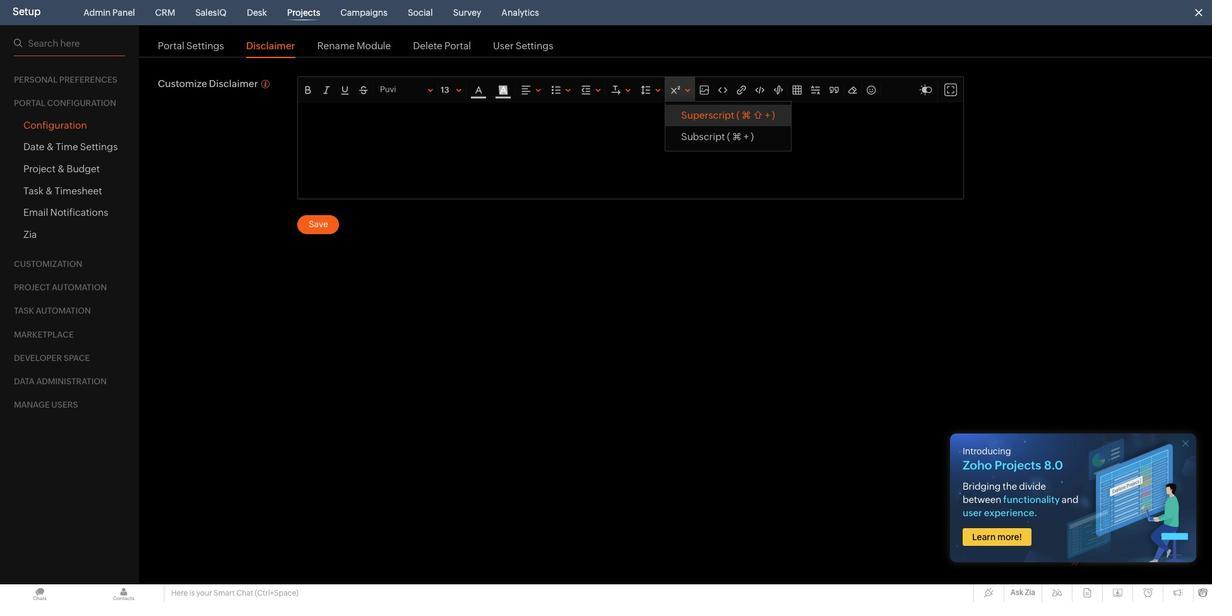 Task type: locate. For each thing, give the bounding box(es) containing it.
projects
[[287, 8, 320, 18]]

smart
[[214, 589, 235, 598]]

crm
[[155, 8, 175, 18]]

desk
[[247, 8, 267, 18]]

is
[[189, 589, 195, 598]]

your
[[196, 589, 212, 598]]

panel
[[112, 8, 135, 18]]

survey link
[[448, 0, 486, 25]]

social
[[408, 8, 433, 18]]

survey
[[453, 8, 481, 18]]

crm link
[[150, 0, 180, 25]]

analytics
[[501, 8, 539, 18]]

ask zia
[[1011, 588, 1035, 597]]

zia
[[1025, 588, 1035, 597]]

admin panel
[[84, 8, 135, 18]]

salesiq link
[[190, 0, 232, 25]]

chats image
[[0, 585, 80, 602]]



Task type: describe. For each thing, give the bounding box(es) containing it.
admin
[[84, 8, 111, 18]]

here
[[171, 589, 188, 598]]

desk link
[[242, 0, 272, 25]]

here is your smart chat (ctrl+space)
[[171, 589, 298, 598]]

campaigns link
[[335, 0, 393, 25]]

salesiq
[[195, 8, 227, 18]]

setup
[[13, 6, 41, 18]]

campaigns
[[340, 8, 388, 18]]

analytics link
[[496, 0, 544, 25]]

ask
[[1011, 588, 1023, 597]]

contacts image
[[84, 585, 164, 602]]

projects link
[[282, 0, 325, 25]]

admin panel link
[[78, 0, 140, 25]]

chat
[[236, 589, 253, 598]]

social link
[[403, 0, 438, 25]]

(ctrl+space)
[[255, 589, 298, 598]]



Task type: vqa. For each thing, say whether or not it's contained in the screenshot.
Reports link
no



